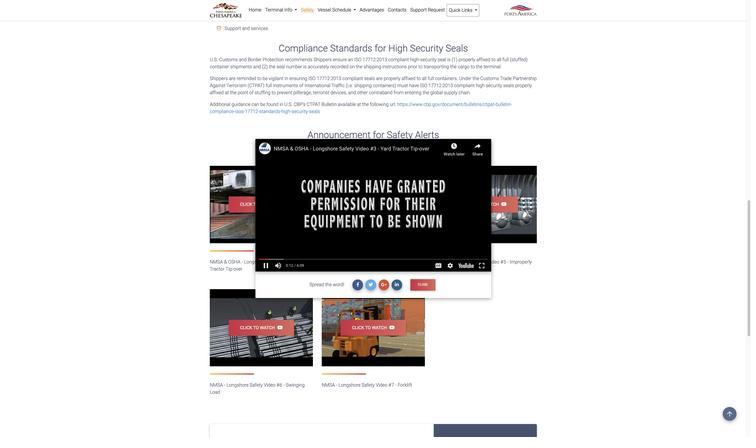 Task type: locate. For each thing, give the bounding box(es) containing it.
safety inside 'nmsa - longshore safety video #5 - improperly slung cargo'
[[474, 259, 487, 265]]

priority.
[[411, 144, 430, 151]]

advantages link
[[358, 4, 386, 16]]

seal down protection at the left top of the page
[[277, 64, 285, 70]]

bulletin
[[322, 102, 337, 107]]

shipping down compliance standards for high security seals
[[364, 64, 381, 70]]

for left high
[[375, 43, 386, 54]]

at down against
[[225, 90, 229, 96]]

is
[[447, 57, 451, 62], [303, 64, 307, 70], [335, 144, 339, 151]]

and up shipments
[[239, 57, 247, 62]]

#6
[[277, 383, 282, 388]]

high
[[476, 83, 485, 88]]

the left terminal.
[[476, 64, 483, 70]]

nmsa & osha - longshore safety video #3 - yard tractor tip-over
[[210, 259, 313, 272]]

click to watch link for nmsa - longshore safety video #6 - swinging load
[[229, 320, 294, 336]]

youtube image
[[499, 202, 507, 207], [387, 325, 395, 330]]

https://www.cbp.gov/document/bulletins/ctpat-
[[397, 102, 496, 107]]

1 horizontal spatial are
[[376, 76, 383, 81]]

0 horizontal spatial affixed
[[210, 90, 224, 96]]

safety left #5
[[474, 259, 487, 265]]

ship
[[369, 266, 378, 272]]

1 vertical spatial security
[[486, 83, 502, 88]]

and down behavior and supervision.
[[242, 26, 250, 31]]

17712:2013 down compliance standards for high security seals
[[363, 57, 387, 62]]

0 horizontal spatial seal
[[277, 64, 285, 70]]

0 vertical spatial u.s.
[[210, 57, 218, 62]]

u.s. customs and border protection recommends shippers ensure an iso 17712:2013 compliant high-security seal is (1) properly affixed to all full (stuffed) container shipments and (2) the seal number is accurately recorded on the shipping instructions prior to transporting the cargo to the terminal.
[[210, 57, 528, 70]]

for
[[375, 43, 386, 54], [373, 129, 385, 141]]

click to watch for nmsa - longshore safety video #6 - swinging load
[[240, 325, 275, 331]]

video left "#6"
[[264, 383, 276, 388]]

all down transporting on the right top of the page
[[422, 76, 427, 81]]

safety inside nmsa & osha - longshore safety video #4 - container falling from ship
[[379, 259, 392, 265]]

seals
[[446, 43, 468, 54]]

seals down u.s. customs and border protection recommends shippers ensure an iso 17712:2013 compliant high-security seal is (1) properly affixed to all full (stuffed) container shipments and (2) the seal number is accurately recorded on the shipping instructions prior to transporting the cargo to the terminal.
[[364, 76, 375, 81]]

properly down partnership
[[515, 83, 532, 88]]

customs up container
[[219, 57, 238, 62]]

1 horizontal spatial shippers
[[314, 57, 332, 62]]

& inside nmsa & osha - longshore safety video #4 - container falling from ship
[[336, 259, 339, 265]]

iso right have
[[420, 83, 427, 88]]

1 vertical spatial 17712:2013
[[317, 76, 341, 81]]

in inside 'shippers are reminded to be vigilant in ensuring iso 17712:2013 compliant seals are properly affixed to all full containers.  under the customs trade partnership against terrorism (ctpat) full instruments of international traffic (i.e. shipping containers) must have iso 17712:2013 compliant high security seals properly affixed at the point of stuffing to prevent pilferage, terrorist devices, and other contraband from entering the global supply chain.'
[[285, 76, 288, 81]]

customs inside u.s. customs and border protection recommends shippers ensure an iso 17712:2013 compliant high-security seal is (1) properly affixed to all full (stuffed) container shipments and (2) the seal number is accurately recorded on the shipping instructions prior to transporting the cargo to the terminal.
[[219, 57, 238, 62]]

1 horizontal spatial customs
[[480, 76, 499, 81]]

contacts
[[388, 7, 407, 13]]

2 horizontal spatial iso
[[420, 83, 427, 88]]

video image for nmsa & osha - longshore safety video #4 - container falling from ship
[[322, 166, 425, 243]]

security up transporting on the right top of the page
[[420, 57, 437, 62]]

click to watch link for nmsa & osha - longshore safety video #4 - container falling from ship
[[341, 197, 406, 213]]

click to watch for nmsa - longshore safety video #5 - improperly slung cargo
[[464, 202, 499, 207]]

0 vertical spatial is
[[447, 57, 451, 62]]

properly inside u.s. customs and border protection recommends shippers ensure an iso 17712:2013 compliant high-security seal is (1) properly affixed to all full (stuffed) container shipments and (2) the seal number is accurately recorded on the shipping instructions prior to transporting the cargo to the terminal.
[[459, 57, 475, 62]]

1 vertical spatial all
[[422, 76, 427, 81]]

customs up high
[[480, 76, 499, 81]]

full inside u.s. customs and border protection recommends shippers ensure an iso 17712:2013 compliant high-security seal is (1) properly affixed to all full (stuffed) container shipments and (2) the seal number is accurately recorded on the shipping instructions prior to transporting the cargo to the terminal.
[[503, 57, 509, 62]]

full left (stuffed)
[[503, 57, 509, 62]]

1 horizontal spatial seals
[[364, 76, 375, 81]]

safety left "#6"
[[250, 383, 263, 388]]

in
[[285, 76, 288, 81], [280, 102, 283, 107]]

compliant up instructions
[[388, 57, 409, 62]]

seals down trade
[[503, 83, 514, 88]]

1 vertical spatial full
[[428, 76, 434, 81]]

all up terminal.
[[497, 57, 502, 62]]

u.s. left cbp's
[[285, 102, 293, 107]]

be
[[263, 76, 268, 81], [260, 102, 265, 107]]

safety left #7
[[362, 383, 375, 388]]

prevent
[[277, 90, 292, 96]]

additional guidance can be found in u.s. cbp's ctpat bulletin available at the following url:
[[210, 102, 397, 107]]

17712:2013 up traffic on the top of the page
[[317, 76, 341, 81]]

1 horizontal spatial all
[[497, 57, 502, 62]]

devices,
[[331, 90, 347, 96]]

2 check square image from the top
[[217, 16, 221, 20]]

0 horizontal spatial osha
[[228, 259, 241, 265]]

0 vertical spatial full
[[503, 57, 509, 62]]

under
[[459, 76, 472, 81]]

1 vertical spatial shipping
[[354, 83, 372, 88]]

high- up prior
[[410, 57, 420, 62]]

security inside 'shippers are reminded to be vigilant in ensuring iso 17712:2013 compliant seals are properly affixed to all full containers.  under the customs trade partnership against terrorism (ctpat) full instruments of international traffic (i.e. shipping containers) must have iso 17712:2013 compliant high security seals properly affixed at the point of stuffing to prevent pilferage, terrorist devices, and other contraband from entering the global supply chain.'
[[486, 83, 502, 88]]

&
[[224, 259, 227, 265], [336, 259, 339, 265]]

nmsa inside nmsa & osha - longshore safety video #3 - yard tractor tip-over
[[210, 259, 223, 265]]

0 horizontal spatial youtube image
[[387, 325, 395, 330]]

home link
[[247, 4, 263, 16]]

watch for nmsa - longshore safety video #5 - improperly slung cargo
[[484, 202, 499, 207]]

video image for nmsa - longshore safety video #7 - forklift
[[322, 289, 425, 367]]

youtube image
[[387, 202, 395, 207], [275, 325, 283, 330]]

high- down additional guidance can be found in u.s. cbp's ctpat bulletin available at the following url:
[[281, 109, 292, 114]]

0 vertical spatial iso
[[354, 57, 362, 62]]

our
[[341, 144, 349, 151]]

support
[[410, 7, 427, 13], [225, 26, 241, 31]]

click to watch for nmsa - longshore safety video #7 - forklift
[[352, 325, 387, 331]]

shippers up accurately
[[314, 57, 332, 62]]

high-
[[410, 57, 420, 62], [281, 109, 292, 114]]

17712:2013 inside u.s. customs and border protection recommends shippers ensure an iso 17712:2013 compliant high-security seal is (1) properly affixed to all full (stuffed) container shipments and (2) the seal number is accurately recorded on the shipping instructions prior to transporting the cargo to the terminal.
[[363, 57, 387, 62]]

the down protection at the left top of the page
[[269, 64, 276, 70]]

supervision.
[[253, 15, 277, 21]]

iso right an
[[354, 57, 362, 62]]

international
[[305, 83, 331, 88]]

safety
[[225, 5, 238, 10], [301, 7, 314, 13], [387, 129, 413, 141], [317, 144, 333, 151], [267, 259, 280, 265], [379, 259, 392, 265], [474, 259, 487, 265], [250, 383, 263, 388], [362, 383, 375, 388]]

url:
[[390, 102, 396, 107]]

properly up the "cargo" on the top
[[459, 57, 475, 62]]

be left vigilant
[[263, 76, 268, 81]]

1 horizontal spatial u.s.
[[285, 102, 293, 107]]

0 horizontal spatial compliant
[[343, 76, 363, 81]]

1 horizontal spatial from
[[394, 90, 404, 96]]

1 vertical spatial seals
[[503, 83, 514, 88]]

compliant up chain.
[[454, 83, 475, 88]]

0 horizontal spatial from
[[358, 266, 368, 272]]

video inside 'nmsa - longshore safety video #5 - improperly slung cargo'
[[488, 259, 500, 265]]

1 vertical spatial from
[[358, 266, 368, 272]]

must
[[398, 83, 408, 88]]

1 vertical spatial check square image
[[217, 16, 221, 20]]

safety link
[[299, 4, 316, 16]]

at right "available"
[[357, 102, 361, 107]]

u.s. up container
[[210, 57, 218, 62]]

check square image for support and services
[[217, 26, 221, 31]]

standards
[[239, 5, 259, 10]]

0 horizontal spatial u.s.
[[210, 57, 218, 62]]

yard
[[303, 259, 313, 265]]

standards-
[[259, 109, 281, 114]]

is down recommends
[[303, 64, 307, 70]]

be inside 'shippers are reminded to be vigilant in ensuring iso 17712:2013 compliant seals are properly affixed to all full containers.  under the customs trade partnership against terrorism (ctpat) full instruments of international traffic (i.e. shipping containers) must have iso 17712:2013 compliant high security seals properly affixed at the point of stuffing to prevent pilferage, terrorist devices, and other contraband from entering the global supply chain.'
[[263, 76, 268, 81]]

compliant up (i.e.
[[343, 76, 363, 81]]

1 & from the left
[[224, 259, 227, 265]]

1 vertical spatial youtube image
[[387, 325, 395, 330]]

1 horizontal spatial osha
[[340, 259, 353, 265]]

(ctpat)
[[248, 83, 265, 88]]

full up stuffing
[[266, 83, 272, 88]]

2 vertical spatial at
[[357, 102, 361, 107]]

1 horizontal spatial support
[[410, 7, 427, 13]]

2 horizontal spatial affixed
[[477, 57, 491, 62]]

2 vertical spatial compliant
[[454, 83, 475, 88]]

1 vertical spatial at
[[225, 90, 229, 96]]

2 vertical spatial iso
[[420, 83, 427, 88]]

click for nmsa & osha - longshore safety video #4 - container falling from ship
[[352, 202, 364, 207]]

0 vertical spatial support
[[410, 7, 427, 13]]

& up the container
[[336, 259, 339, 265]]

video image for nmsa - longshore safety video #6 - swinging load
[[210, 289, 313, 367]]

contacts link
[[386, 4, 409, 16]]

1 horizontal spatial iso
[[354, 57, 362, 62]]

youtube image for #7
[[387, 325, 395, 330]]

osha inside nmsa & osha - longshore safety video #4 - container falling from ship
[[340, 259, 353, 265]]

osha up falling
[[340, 259, 353, 265]]

is left our
[[335, 144, 339, 151]]

1 horizontal spatial compliant
[[388, 57, 409, 62]]

2 are from the left
[[376, 76, 383, 81]]

load
[[374, 5, 383, 10]]

0 horizontal spatial at
[[225, 90, 229, 96]]

affixed down against
[[210, 90, 224, 96]]

-
[[242, 259, 243, 265], [301, 259, 302, 265], [354, 259, 355, 265], [413, 259, 414, 265], [448, 259, 450, 265], [507, 259, 509, 265], [224, 383, 226, 388], [283, 383, 285, 388], [336, 383, 338, 388], [395, 383, 397, 388]]

in right found
[[280, 102, 283, 107]]

1 horizontal spatial youtube image
[[499, 202, 507, 207]]

seals inside https://www.cbp.gov/document/bulletins/ctpat-bulletin- compliance-isos-17712-standards-high-security-seals
[[309, 109, 320, 114]]

0 vertical spatial at
[[352, 5, 356, 10]]

video left #5
[[488, 259, 500, 265]]

0 vertical spatial check square image
[[217, 5, 221, 10]]

the down terrorism
[[230, 90, 237, 96]]

video left #4
[[393, 259, 405, 265]]

nmsa for nmsa - longshore safety video #6 - swinging load
[[210, 383, 223, 388]]

0 vertical spatial youtube image
[[499, 202, 507, 207]]

shipping inside 'shippers are reminded to be vigilant in ensuring iso 17712:2013 compliant seals are properly affixed to all full containers.  under the customs trade partnership against terrorism (ctpat) full instruments of international traffic (i.e. shipping containers) must have iso 17712:2013 compliant high security seals properly affixed at the point of stuffing to prevent pilferage, terrorist devices, and other contraband from entering the global supply chain.'
[[354, 83, 372, 88]]

longshore inside nmsa & osha - longshore safety video #4 - container falling from ship
[[356, 259, 378, 265]]

mobile
[[295, 5, 309, 10]]

0 horizontal spatial are
[[229, 76, 236, 81]]

0 vertical spatial 17712:2013
[[363, 57, 387, 62]]

1 horizontal spatial is
[[335, 144, 339, 151]]

support request link
[[409, 4, 447, 16]]

0 horizontal spatial all
[[422, 76, 427, 81]]

be right the 'can'
[[260, 102, 265, 107]]

1 horizontal spatial security
[[486, 83, 502, 88]]

1 vertical spatial youtube image
[[275, 325, 283, 330]]

shippers up against
[[210, 76, 228, 81]]

3 check square image from the top
[[217, 26, 221, 31]]

2 vertical spatial check square image
[[217, 26, 221, 31]]

transporting
[[424, 64, 449, 70]]

1 vertical spatial properly
[[384, 76, 401, 81]]

click to watch for nmsa & osha - longshore safety video #4 - container falling from ship
[[352, 202, 387, 207]]

in up instruments
[[285, 76, 288, 81]]

point
[[238, 90, 248, 96]]

of up pilferage,
[[299, 83, 304, 88]]

nmsa inside nmsa & osha - longshore safety video #4 - container falling from ship
[[322, 259, 335, 265]]

click for nmsa - longshore safety video #5 - improperly slung cargo
[[464, 202, 476, 207]]

0 vertical spatial of
[[299, 83, 304, 88]]

0 vertical spatial security
[[420, 57, 437, 62]]

for up safety is our core value and highest priority.
[[373, 129, 385, 141]]

the up high
[[473, 76, 479, 81]]

cargo
[[447, 266, 459, 272]]

cargo
[[458, 64, 470, 70]]

and inside 'shippers are reminded to be vigilant in ensuring iso 17712:2013 compliant seals are properly affixed to all full containers.  under the customs trade partnership against terrorism (ctpat) full instruments of international traffic (i.e. shipping containers) must have iso 17712:2013 compliant high security seals properly affixed at the point of stuffing to prevent pilferage, terrorist devices, and other contraband from entering the global supply chain.'
[[348, 90, 356, 96]]

request
[[428, 7, 445, 13]]

1 horizontal spatial of
[[299, 83, 304, 88]]

shippers inside 'shippers are reminded to be vigilant in ensuring iso 17712:2013 compliant seals are properly affixed to all full containers.  under the customs trade partnership against terrorism (ctpat) full instruments of international traffic (i.e. shipping containers) must have iso 17712:2013 compliant high security seals properly affixed at the point of stuffing to prevent pilferage, terrorist devices, and other contraband from entering the global supply chain.'
[[210, 76, 228, 81]]

0 horizontal spatial shippers
[[210, 76, 228, 81]]

click for nmsa - longshore safety video #6 - swinging load
[[240, 325, 252, 331]]

1 osha from the left
[[228, 259, 241, 265]]

longshore inside nmsa - longshore safety video #6 - swinging load
[[227, 383, 249, 388]]

nmsa - longshore safety video #5 - improperly slung cargo
[[434, 259, 532, 272]]

affixed inside u.s. customs and border protection recommends shippers ensure an iso 17712:2013 compliant high-security seal is (1) properly affixed to all full (stuffed) container shipments and (2) the seal number is accurately recorded on the shipping instructions prior to transporting the cargo to the terminal.
[[477, 57, 491, 62]]

0 horizontal spatial of
[[249, 90, 254, 96]]

customs
[[219, 57, 238, 62], [480, 76, 499, 81]]

0 vertical spatial compliant
[[388, 57, 409, 62]]

2 vertical spatial properly
[[515, 83, 532, 88]]

0 vertical spatial seal
[[438, 57, 446, 62]]

video inside nmsa - longshore safety video #6 - swinging load
[[264, 383, 276, 388]]

1 horizontal spatial 17712:2013
[[363, 57, 387, 62]]

full down transporting on the right top of the page
[[428, 76, 434, 81]]

check square image for behavior and supervision.
[[217, 16, 221, 20]]

nmsa inside 'nmsa - longshore safety video #5 - improperly slung cargo'
[[434, 259, 447, 265]]

watch for nmsa - longshore safety video #6 - swinging load
[[260, 325, 275, 331]]

https://www.cbp.gov/document/bulletins/ctpat-bulletin- compliance-isos-17712-standards-high-security-seals link
[[210, 102, 512, 114]]

support left request
[[410, 7, 427, 13]]

at left heights,
[[352, 5, 356, 10]]

1 vertical spatial customs
[[480, 76, 499, 81]]

properly up the containers)
[[384, 76, 401, 81]]

2 osha from the left
[[340, 259, 353, 265]]

reminded
[[237, 76, 256, 81]]

from left ship
[[358, 266, 368, 272]]

0 vertical spatial high-
[[410, 57, 420, 62]]

and down the border
[[253, 64, 261, 70]]

1 horizontal spatial properly
[[459, 57, 475, 62]]

seal up transporting on the right top of the page
[[438, 57, 446, 62]]

additional
[[210, 102, 231, 107]]

watch for nmsa & osha - longshore safety video #4 - container falling from ship
[[372, 202, 387, 207]]

tip-
[[226, 266, 234, 272]]

click to watch link for nmsa - longshore safety video #5 - improperly slung cargo
[[453, 197, 518, 213]]

safety left #3
[[267, 259, 280, 265]]

1 vertical spatial high-
[[281, 109, 292, 114]]

0 vertical spatial shippers
[[314, 57, 332, 62]]

iso up international
[[308, 76, 316, 81]]

nmsa inside nmsa - longshore safety video #6 - swinging load
[[210, 383, 223, 388]]

video left #3
[[281, 259, 293, 265]]

seals down ctpat
[[309, 109, 320, 114]]

osha up 'over'
[[228, 259, 241, 265]]

1 vertical spatial affixed
[[402, 76, 416, 81]]

2 & from the left
[[336, 259, 339, 265]]

full
[[503, 57, 509, 62], [428, 76, 434, 81], [266, 83, 272, 88]]

traffic
[[332, 83, 345, 88]]

and
[[403, 5, 411, 10], [244, 15, 251, 21], [242, 26, 250, 31], [239, 57, 247, 62], [253, 64, 261, 70], [348, 90, 356, 96], [379, 144, 389, 151]]

from inside nmsa & osha - longshore safety video #4 - container falling from ship
[[358, 266, 368, 272]]

0 horizontal spatial seals
[[309, 109, 320, 114]]

0 horizontal spatial security
[[420, 57, 437, 62]]

shipping up other in the top of the page
[[354, 83, 372, 88]]

osha inside nmsa & osha - longshore safety video #3 - yard tractor tip-over
[[228, 259, 241, 265]]

the left global
[[423, 90, 429, 96]]

of right point
[[249, 90, 254, 96]]

1 vertical spatial iso
[[308, 76, 316, 81]]

1 check square image from the top
[[217, 5, 221, 10]]

accurately
[[308, 64, 329, 70]]

click
[[240, 202, 252, 207], [352, 202, 364, 207], [464, 202, 476, 207], [240, 325, 252, 331], [352, 325, 364, 331]]

1 horizontal spatial in
[[285, 76, 288, 81]]

safety down announcement
[[317, 144, 333, 151]]

from down must
[[394, 90, 404, 96]]

affixed up have
[[402, 76, 416, 81]]

2 vertical spatial seals
[[309, 109, 320, 114]]

container
[[322, 266, 342, 272]]

ensure
[[333, 57, 347, 62]]

1 horizontal spatial seal
[[438, 57, 446, 62]]

video image for nmsa - longshore safety video #5 - improperly slung cargo
[[434, 166, 537, 243]]

2 horizontal spatial full
[[503, 57, 509, 62]]

from
[[394, 90, 404, 96], [358, 266, 368, 272]]

17712-
[[245, 109, 259, 114]]

security
[[420, 57, 437, 62], [486, 83, 502, 88]]

video left #7
[[376, 383, 388, 388]]

0 horizontal spatial &
[[224, 259, 227, 265]]

osha for falling
[[340, 259, 353, 265]]

announcement
[[308, 129, 371, 141]]

0 vertical spatial from
[[394, 90, 404, 96]]

nmsa for nmsa - longshore safety video #5 - improperly slung cargo
[[434, 259, 447, 265]]

1 horizontal spatial youtube image
[[387, 202, 395, 207]]

compliant
[[388, 57, 409, 62], [343, 76, 363, 81], [454, 83, 475, 88]]

1 horizontal spatial &
[[336, 259, 339, 265]]

video image
[[210, 166, 313, 243], [322, 166, 425, 243], [434, 166, 537, 243], [210, 289, 313, 367], [322, 289, 425, 367]]

support down behavior
[[225, 26, 241, 31]]

17712:2013 up global
[[429, 83, 453, 88]]

safety left #4
[[379, 259, 392, 265]]

an
[[348, 57, 353, 62]]

security right high
[[486, 83, 502, 88]]

0 horizontal spatial is
[[303, 64, 307, 70]]

safety up behavior
[[225, 5, 238, 10]]

cbp's
[[294, 102, 306, 107]]

2 horizontal spatial is
[[447, 57, 451, 62]]

check square image
[[217, 5, 221, 10], [217, 16, 221, 20], [217, 26, 221, 31]]

& up "tip-"
[[224, 259, 227, 265]]

longshore for nmsa - longshore safety video #5 - improperly slung cargo
[[451, 259, 473, 265]]

0 horizontal spatial customs
[[219, 57, 238, 62]]

0 vertical spatial affixed
[[477, 57, 491, 62]]

seals
[[364, 76, 375, 81], [503, 83, 514, 88], [309, 109, 320, 114]]

available
[[338, 102, 356, 107]]

is left (1)
[[447, 57, 451, 62]]

longshore inside 'nmsa - longshore safety video #5 - improperly slung cargo'
[[451, 259, 473, 265]]

longshore
[[244, 259, 266, 265], [356, 259, 378, 265], [451, 259, 473, 265], [227, 383, 249, 388], [339, 383, 361, 388]]

0 horizontal spatial 17712:2013
[[317, 76, 341, 81]]

watch for nmsa - longshore safety video #7 - forklift
[[372, 325, 387, 331]]

are up the containers)
[[376, 76, 383, 81]]

to
[[492, 57, 496, 62], [419, 64, 423, 70], [471, 64, 475, 70], [257, 76, 261, 81], [417, 76, 421, 81], [272, 90, 276, 96], [253, 202, 259, 207], [365, 202, 371, 207], [477, 202, 483, 207], [253, 325, 259, 331], [365, 325, 371, 331]]

safety inside nmsa - longshore safety video #6 - swinging load
[[250, 383, 263, 388]]

& for falling
[[336, 259, 339, 265]]

1 vertical spatial is
[[303, 64, 307, 70]]

shippers
[[314, 57, 332, 62], [210, 76, 228, 81]]

0 vertical spatial customs
[[219, 57, 238, 62]]

#5
[[501, 259, 506, 265]]

core
[[351, 144, 362, 151]]

1 horizontal spatial high-
[[410, 57, 420, 62]]

and down (i.e.
[[348, 90, 356, 96]]

affixed up terminal.
[[477, 57, 491, 62]]

watch
[[260, 202, 275, 207], [372, 202, 387, 207], [484, 202, 499, 207], [260, 325, 275, 331], [372, 325, 387, 331]]

& inside nmsa & osha - longshore safety video #3 - yard tractor tip-over
[[224, 259, 227, 265]]

are up terrorism
[[229, 76, 236, 81]]



Task type: vqa. For each thing, say whether or not it's contained in the screenshot.
Management).
yes



Task type: describe. For each thing, give the bounding box(es) containing it.
forklift
[[398, 383, 412, 388]]

1 vertical spatial be
[[260, 102, 265, 107]]

from inside 'shippers are reminded to be vigilant in ensuring iso 17712:2013 compliant seals are properly affixed to all full containers.  under the customs trade partnership against terrorism (ctpat) full instruments of international traffic (i.e. shipping containers) must have iso 17712:2013 compliant high security seals properly affixed at the point of stuffing to prevent pilferage, terrorist devices, and other contraband from entering the global supply chain.'
[[394, 90, 404, 96]]

found
[[267, 102, 279, 107]]

home
[[249, 7, 261, 13]]

(2)
[[262, 64, 268, 70]]

number
[[286, 64, 302, 70]]

ctpat
[[307, 102, 321, 107]]

high- inside https://www.cbp.gov/document/bulletins/ctpat-bulletin- compliance-isos-17712-standards-high-security-seals
[[281, 109, 292, 114]]

protection
[[263, 57, 284, 62]]

safety up 'highest'
[[387, 129, 413, 141]]

1 vertical spatial compliant
[[343, 76, 363, 81]]

1 horizontal spatial at
[[352, 5, 356, 10]]

and right the value
[[379, 144, 389, 151]]

(1)
[[452, 57, 458, 62]]

go to top image
[[723, 407, 737, 421]]

recommends
[[285, 57, 313, 62]]

stuffing
[[255, 90, 271, 96]]

click for nmsa - longshore safety video #7 - forklift
[[352, 325, 364, 331]]

2 horizontal spatial 17712:2013
[[429, 83, 453, 88]]

support for support and services
[[225, 26, 241, 31]]

(for
[[261, 5, 268, 10]]

supply
[[444, 90, 458, 96]]

#4
[[406, 259, 412, 265]]

2 horizontal spatial compliant
[[454, 83, 475, 88]]

terrorist
[[313, 90, 329, 96]]

the right on
[[356, 64, 363, 70]]

all inside u.s. customs and border protection recommends shippers ensure an iso 17712:2013 compliant high-security seal is (1) properly affixed to all full (stuffed) container shipments and (2) the seal number is accurately recorded on the shipping instructions prior to transporting the cargo to the terminal.
[[497, 57, 502, 62]]

advantages
[[360, 7, 384, 13]]

all inside 'shippers are reminded to be vigilant in ensuring iso 17712:2013 compliant seals are properly affixed to all full containers.  under the customs trade partnership against terrorism (ctpat) full instruments of international traffic (i.e. shipping containers) must have iso 17712:2013 compliant high security seals properly affixed at the point of stuffing to prevent pilferage, terrorist devices, and other contraband from entering the global supply chain.'
[[422, 76, 427, 81]]

0 vertical spatial for
[[375, 43, 386, 54]]

nmsa - longshore safety video #7 - forklift
[[322, 383, 412, 388]]

other
[[357, 90, 368, 96]]

1 are from the left
[[229, 76, 236, 81]]

falling
[[343, 266, 357, 272]]

(i.e.
[[346, 83, 353, 88]]

isos-
[[235, 109, 245, 114]]

slung
[[434, 266, 446, 272]]

safety standards (for pedestrians, mobile equipment, working at heights, load handling and contractor management).
[[223, 5, 465, 10]]

guidance
[[232, 102, 251, 107]]

heights,
[[357, 5, 373, 10]]

against
[[210, 83, 226, 88]]

safety right pedestrians,
[[301, 7, 314, 13]]

tractor
[[210, 266, 225, 272]]

instructions
[[383, 64, 407, 70]]

shippers inside u.s. customs and border protection recommends shippers ensure an iso 17712:2013 compliant high-security seal is (1) properly affixed to all full (stuffed) container shipments and (2) the seal number is accurately recorded on the shipping instructions prior to transporting the cargo to the terminal.
[[314, 57, 332, 62]]

0 horizontal spatial properly
[[384, 76, 401, 81]]

support for support request
[[410, 7, 427, 13]]

compliance-
[[210, 109, 235, 114]]

swinging
[[286, 383, 305, 388]]

iso inside u.s. customs and border protection recommends shippers ensure an iso 17712:2013 compliant high-security seal is (1) properly affixed to all full (stuffed) container shipments and (2) the seal number is accurately recorded on the shipping instructions prior to transporting the cargo to the terminal.
[[354, 57, 362, 62]]

container
[[210, 64, 229, 70]]

contraband
[[369, 90, 393, 96]]

compliance
[[279, 43, 328, 54]]

1 vertical spatial for
[[373, 129, 385, 141]]

the left word!
[[325, 282, 332, 288]]

global
[[431, 90, 443, 96]]

u.s. inside u.s. customs and border protection recommends shippers ensure an iso 17712:2013 compliant high-security seal is (1) properly affixed to all full (stuffed) container shipments and (2) the seal number is accurately recorded on the shipping instructions prior to transporting the cargo to the terminal.
[[210, 57, 218, 62]]

pilferage,
[[293, 90, 312, 96]]

customs inside 'shippers are reminded to be vigilant in ensuring iso 17712:2013 compliant seals are properly affixed to all full containers.  under the customs trade partnership against terrorism (ctpat) full instruments of international traffic (i.e. shipping containers) must have iso 17712:2013 compliant high security seals properly affixed at the point of stuffing to prevent pilferage, terrorist devices, and other contraband from entering the global supply chain.'
[[480, 76, 499, 81]]

security
[[410, 43, 443, 54]]

compliant inside u.s. customs and border protection recommends shippers ensure an iso 17712:2013 compliant high-security seal is (1) properly affixed to all full (stuffed) container shipments and (2) the seal number is accurately recorded on the shipping instructions prior to transporting the cargo to the terminal.
[[388, 57, 409, 62]]

video for nmsa - longshore safety video #5 - improperly slung cargo
[[488, 259, 500, 265]]

services
[[251, 26, 268, 31]]

have
[[409, 83, 419, 88]]

shipping inside u.s. customs and border protection recommends shippers ensure an iso 17712:2013 compliant high-security seal is (1) properly affixed to all full (stuffed) container shipments and (2) the seal number is accurately recorded on the shipping instructions prior to transporting the cargo to the terminal.
[[364, 64, 381, 70]]

shipments
[[230, 64, 252, 70]]

standards
[[330, 43, 373, 54]]

youtube image for #6
[[275, 325, 283, 330]]

click to watch link for nmsa - longshore safety video #7 - forklift
[[341, 320, 406, 336]]

check square image for safety standards (for pedestrians, mobile equipment, working at heights, load handling and contractor management).
[[217, 5, 221, 10]]

1 horizontal spatial full
[[428, 76, 434, 81]]

recorded
[[330, 64, 349, 70]]

word!
[[333, 282, 344, 288]]

nmsa for nmsa - longshore safety video #7 - forklift
[[322, 383, 335, 388]]

0 horizontal spatial in
[[280, 102, 283, 107]]

0 horizontal spatial iso
[[308, 76, 316, 81]]

at inside 'shippers are reminded to be vigilant in ensuring iso 17712:2013 compliant seals are properly affixed to all full containers.  under the customs trade partnership against terrorism (ctpat) full instruments of international traffic (i.e. shipping containers) must have iso 17712:2013 compliant high security seals properly affixed at the point of stuffing to prevent pilferage, terrorist devices, and other contraband from entering the global supply chain.'
[[225, 90, 229, 96]]

chain.
[[459, 90, 471, 96]]

safety inside nmsa & osha - longshore safety video #3 - yard tractor tip-over
[[267, 259, 280, 265]]

vigilant
[[269, 76, 284, 81]]

1 vertical spatial u.s.
[[285, 102, 293, 107]]

alerts
[[415, 129, 439, 141]]

containers.
[[435, 76, 458, 81]]

terminal.
[[484, 64, 502, 70]]

on
[[350, 64, 355, 70]]

the down (1)
[[450, 64, 457, 70]]

longshore for nmsa - longshore safety video #6 - swinging load
[[227, 383, 249, 388]]

spread the word!
[[310, 282, 344, 288]]

youtube image for #5
[[499, 202, 507, 207]]

high- inside u.s. customs and border protection recommends shippers ensure an iso 17712:2013 compliant high-security seal is (1) properly affixed to all full (stuffed) container shipments and (2) the seal number is accurately recorded on the shipping instructions prior to transporting the cargo to the terminal.
[[410, 57, 420, 62]]

partnership
[[513, 76, 537, 81]]

prior
[[408, 64, 417, 70]]

over
[[234, 266, 242, 272]]

& for tractor
[[224, 259, 227, 265]]

announcement for safety alerts
[[308, 129, 439, 141]]

containers)
[[373, 83, 396, 88]]

https://www.cbp.gov/document/bulletins/ctpat-bulletin- compliance-isos-17712-standards-high-security-seals
[[210, 102, 512, 114]]

osha for tractor
[[228, 259, 241, 265]]

2 vertical spatial affixed
[[210, 90, 224, 96]]

high
[[389, 43, 408, 54]]

close button
[[411, 279, 436, 291]]

2 vertical spatial is
[[335, 144, 339, 151]]

equipment,
[[310, 5, 333, 10]]

0 horizontal spatial full
[[266, 83, 272, 88]]

longshore inside nmsa & osha - longshore safety video #3 - yard tractor tip-over
[[244, 259, 266, 265]]

longshore for nmsa - longshore safety video #7 - forklift
[[339, 383, 361, 388]]

compliance standards for high security seals
[[279, 43, 468, 54]]

and down standards
[[244, 15, 251, 21]]

handling
[[384, 5, 402, 10]]

behavior
[[225, 15, 243, 21]]

following
[[370, 102, 389, 107]]

video for nmsa - longshore safety video #6 - swinging load
[[264, 383, 276, 388]]

working
[[334, 5, 351, 10]]

video inside nmsa & osha - longshore safety video #4 - container falling from ship
[[393, 259, 405, 265]]

video for nmsa - longshore safety video #7 - forklift
[[376, 383, 388, 388]]

(stuffed)
[[510, 57, 528, 62]]

value
[[364, 144, 377, 151]]

pedestrians,
[[269, 5, 294, 10]]

safety is our core value and highest priority.
[[317, 144, 430, 151]]

management).
[[435, 5, 465, 10]]

nmsa for nmsa & osha - longshore safety video #4 - container falling from ship
[[322, 259, 335, 265]]

load
[[210, 390, 220, 395]]

the down other in the top of the page
[[362, 102, 369, 107]]

0 vertical spatial seals
[[364, 76, 375, 81]]

video inside nmsa & osha - longshore safety video #3 - yard tractor tip-over
[[281, 259, 293, 265]]

and right handling
[[403, 5, 411, 10]]

behavior and supervision.
[[223, 15, 277, 21]]

youtube image for safety
[[387, 202, 395, 207]]

shippers are reminded to be vigilant in ensuring iso 17712:2013 compliant seals are properly affixed to all full containers.  under the customs trade partnership against terrorism (ctpat) full instruments of international traffic (i.e. shipping containers) must have iso 17712:2013 compliant high security seals properly affixed at the point of stuffing to prevent pilferage, terrorist devices, and other contraband from entering the global supply chain.
[[210, 76, 537, 96]]

nmsa for nmsa & osha - longshore safety video #3 - yard tractor tip-over
[[210, 259, 223, 265]]

can
[[252, 102, 259, 107]]

2 horizontal spatial seals
[[503, 83, 514, 88]]

1 horizontal spatial affixed
[[402, 76, 416, 81]]

security inside u.s. customs and border protection recommends shippers ensure an iso 17712:2013 compliant high-security seal is (1) properly affixed to all full (stuffed) container shipments and (2) the seal number is accurately recorded on the shipping instructions prior to transporting the cargo to the terminal.
[[420, 57, 437, 62]]



